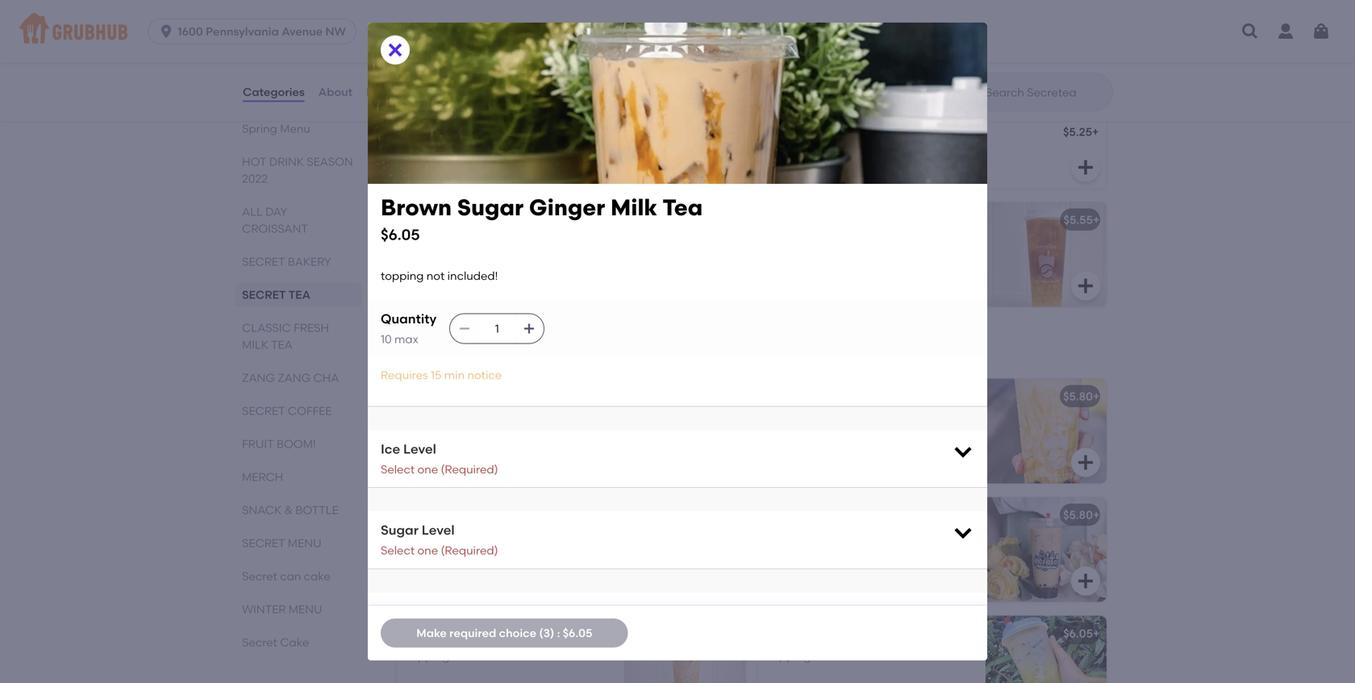 Task type: locate. For each thing, give the bounding box(es) containing it.
1 vertical spatial sugar
[[381, 523, 419, 538]]

select
[[381, 463, 415, 476], [381, 544, 415, 558]]

blueberry
[[440, 213, 494, 227]]

snack & bottle
[[242, 504, 339, 517]]

$5.80 + for coffee milk tea image
[[702, 508, 739, 522]]

day
[[265, 205, 287, 219]]

0 vertical spatial level
[[403, 441, 436, 457]]

secret down winter
[[242, 636, 277, 650]]

cheezo
[[407, 8, 449, 22], [768, 8, 810, 22], [407, 127, 449, 140]]

earl grey milk tea image
[[986, 498, 1107, 602]]

1 osmanthus from the left
[[451, 127, 515, 140]]

0 vertical spatial secret
[[242, 570, 277, 583]]

croissant
[[242, 222, 308, 236]]

select down ice
[[381, 463, 415, 476]]

0 vertical spatial earl
[[451, 8, 473, 22]]

level inside ice level select one (required)
[[403, 441, 436, 457]]

1 horizontal spatial $6.05
[[563, 626, 593, 640]]

1 vertical spatial grey
[[792, 508, 819, 522]]

not for earl
[[453, 31, 471, 45]]

3 secret from the top
[[242, 404, 285, 418]]

secret left can
[[242, 570, 277, 583]]

0 vertical spatial (required)
[[441, 463, 498, 476]]

one down coffee on the left bottom
[[418, 544, 438, 558]]

1 vertical spatial select
[[381, 544, 415, 558]]

select inside ice level select one (required)
[[381, 463, 415, 476]]

topping not included! for oolong
[[768, 150, 885, 163]]

brown
[[381, 194, 452, 221]]

classic inside classic fresh milk tea
[[242, 321, 291, 335]]

zang left cha
[[278, 371, 311, 385]]

1 vertical spatial secret
[[242, 636, 277, 650]]

snack
[[242, 504, 282, 517]]

select for ice
[[381, 463, 415, 476]]

secret
[[242, 570, 277, 583], [242, 636, 277, 650]]

1 horizontal spatial fresh
[[475, 341, 531, 362]]

secret down snack
[[242, 537, 285, 550]]

select for sugar
[[381, 544, 415, 558]]

categories button
[[242, 63, 306, 121]]

(required)
[[441, 463, 498, 476], [441, 544, 498, 558]]

milk up zang zang cha
[[242, 338, 269, 352]]

included! for oolong/jasmin
[[835, 31, 885, 45]]

topping for cheezo osmanthus oolong tea
[[407, 150, 450, 163]]

svg image
[[1312, 22, 1331, 41], [158, 23, 174, 40], [715, 71, 734, 91], [1076, 71, 1096, 91], [715, 158, 734, 177], [1076, 158, 1096, 177], [459, 322, 471, 335], [1076, 453, 1096, 473]]

secret cake
[[242, 636, 309, 650]]

2 osmanthus from the left
[[768, 127, 832, 140]]

secret for secret can cake
[[242, 570, 277, 583]]

topping for cheezo oolong/jasmin green
[[768, 31, 811, 45]]

ice level select one (required)
[[381, 441, 498, 476]]

2 one from the top
[[418, 544, 438, 558]]

royal
[[407, 213, 438, 227]]

spring menu
[[242, 122, 310, 136]]

ice
[[381, 441, 400, 457]]

one up coffee on the left bottom
[[418, 463, 438, 476]]

secret
[[242, 255, 285, 269], [242, 288, 286, 302], [242, 404, 285, 418], [242, 537, 285, 550]]

0 vertical spatial sugar
[[457, 194, 524, 221]]

1 select from the top
[[381, 463, 415, 476]]

0 horizontal spatial $5.25
[[703, 213, 732, 227]]

1 secret from the top
[[242, 570, 277, 583]]

option
[[410, 604, 454, 620]]

1 (required) from the top
[[441, 463, 498, 476]]

all
[[242, 205, 263, 219]]

+
[[731, 7, 738, 20], [731, 125, 738, 139], [1093, 125, 1099, 139], [1093, 213, 1100, 227], [1093, 390, 1100, 404], [732, 508, 739, 522], [1093, 508, 1100, 522], [1093, 627, 1100, 641]]

1 vertical spatial level
[[422, 523, 455, 538]]

not for green
[[453, 650, 471, 664]]

cheezo for cheezo osmanthus oolong tea
[[407, 127, 449, 140]]

0 vertical spatial select
[[381, 463, 415, 476]]

1 vertical spatial menu
[[289, 603, 322, 617]]

one inside ice level select one (required)
[[418, 463, 438, 476]]

1 one from the top
[[418, 463, 438, 476]]

search icon image
[[960, 82, 980, 102]]

one for ice level
[[418, 463, 438, 476]]

sugar down coffee on the left bottom
[[381, 523, 419, 538]]

categories
[[243, 85, 305, 99]]

level for sugar level
[[422, 523, 455, 538]]

topping for jasmin green milk tea
[[407, 650, 450, 664]]

main navigation navigation
[[0, 0, 1356, 63]]

royal blueberry image
[[625, 202, 746, 307]]

cake
[[280, 636, 309, 650]]

brown sugar ginger milk tea $6.05
[[381, 194, 703, 244]]

included! for milk
[[473, 531, 524, 545]]

0 horizontal spatial sugar
[[381, 523, 419, 538]]

1 vertical spatial (required)
[[441, 544, 498, 558]]

boom!
[[277, 437, 316, 451]]

classic up 15
[[394, 341, 471, 362]]

0 horizontal spatial $6.05
[[381, 226, 420, 244]]

0 vertical spatial grey
[[476, 8, 502, 22]]

cheezo for cheezo oolong/jasmin green
[[768, 8, 810, 22]]

min
[[444, 368, 465, 382]]

0 vertical spatial menu
[[288, 537, 322, 550]]

(required) for ice level
[[441, 463, 498, 476]]

winter
[[242, 603, 286, 617]]

level right ice
[[403, 441, 436, 457]]

green
[[902, 8, 936, 22], [450, 627, 484, 641]]

2 secret from the top
[[242, 636, 277, 650]]

select inside sugar level select one (required)
[[381, 544, 415, 558]]

all day croissant
[[242, 205, 308, 236]]

2 (required) from the top
[[441, 544, 498, 558]]

hot
[[242, 155, 267, 169]]

0 horizontal spatial milk
[[242, 338, 269, 352]]

green right oolong/jasmin
[[902, 8, 936, 22]]

0 horizontal spatial oolong
[[517, 127, 558, 140]]

coffee milk tea
[[407, 508, 492, 522]]

1 horizontal spatial grey
[[792, 508, 819, 522]]

topping
[[407, 31, 450, 45], [768, 31, 811, 45], [407, 150, 450, 163], [768, 150, 811, 163], [407, 236, 450, 250], [381, 269, 424, 283], [407, 531, 450, 545], [407, 650, 450, 664], [768, 650, 811, 664]]

classic fresh milk tea up zang zang cha
[[242, 321, 329, 352]]

menu down the bottle
[[288, 537, 322, 550]]

not
[[453, 31, 471, 45], [814, 31, 832, 45], [453, 150, 471, 163], [814, 150, 832, 163], [453, 236, 471, 250], [427, 269, 445, 283], [453, 531, 471, 545], [453, 650, 471, 664], [814, 650, 832, 664]]

one for sugar level
[[418, 544, 438, 558]]

$5.80 + for cake milk tea image
[[1064, 390, 1100, 404]]

drink
[[269, 155, 304, 169]]

$5.80 +
[[701, 7, 738, 20], [701, 125, 738, 139], [1064, 390, 1100, 404], [702, 508, 739, 522], [1064, 508, 1100, 522]]

1 horizontal spatial earl
[[768, 508, 790, 522]]

1 horizontal spatial sugar
[[457, 194, 524, 221]]

about
[[318, 85, 353, 99]]

0 vertical spatial classic
[[242, 321, 291, 335]]

included! for oolong
[[835, 150, 885, 163]]

classic
[[242, 321, 291, 335], [394, 341, 471, 362]]

merch
[[242, 470, 283, 484]]

menu for secret menu
[[288, 537, 322, 550]]

can
[[280, 570, 301, 583]]

$5.80 for earl grey milk tea image in the bottom of the page
[[1064, 508, 1093, 522]]

$6.05 for make required choice (3)
[[563, 626, 593, 640]]

cheezo oolong/jasmin green image
[[986, 0, 1107, 102]]

quantity
[[381, 311, 437, 327]]

1 vertical spatial fresh
[[475, 341, 531, 362]]

max
[[395, 333, 419, 346]]

2 horizontal spatial $6.05
[[1064, 627, 1093, 641]]

secret for secret cake
[[242, 636, 277, 650]]

cheezo osmanthus oolong tea
[[407, 127, 581, 140]]

0 horizontal spatial zang
[[242, 371, 275, 385]]

matcha milk tea image
[[986, 616, 1107, 683]]

zang zang cha
[[242, 371, 339, 385]]

tea inside the brown sugar ginger milk tea $6.05
[[663, 194, 703, 221]]

0 vertical spatial $5.25
[[1064, 125, 1093, 139]]

fresh
[[294, 321, 329, 335], [475, 341, 531, 362]]

1 vertical spatial earl
[[768, 508, 790, 522]]

1 horizontal spatial classic fresh milk tea
[[394, 341, 616, 362]]

2 oolong from the left
[[834, 127, 875, 140]]

0 horizontal spatial earl
[[451, 8, 473, 22]]

(3)
[[539, 626, 555, 640]]

1 horizontal spatial green
[[902, 8, 936, 22]]

zang
[[242, 371, 275, 385], [278, 371, 311, 385]]

$6.05
[[381, 226, 420, 244], [563, 626, 593, 640], [1064, 627, 1093, 641]]

4 secret from the top
[[242, 537, 285, 550]]

secret for secret bakery
[[242, 255, 285, 269]]

milk
[[242, 338, 269, 352], [535, 341, 578, 362]]

(required) inside sugar level select one (required)
[[441, 544, 498, 558]]

(required) inside ice level select one (required)
[[441, 463, 498, 476]]

1 horizontal spatial zang
[[278, 371, 311, 385]]

1 horizontal spatial $5.25
[[1064, 125, 1093, 139]]

secret down croissant
[[242, 255, 285, 269]]

choice
[[499, 626, 537, 640]]

menu up the cake
[[289, 603, 322, 617]]

0 horizontal spatial classic
[[242, 321, 291, 335]]

earl grey milk tea
[[768, 508, 866, 522]]

reviews button
[[366, 63, 412, 121]]

&
[[284, 504, 293, 517]]

secret down secret bakery
[[242, 288, 286, 302]]

requires
[[381, 368, 428, 382]]

1 horizontal spatial classic
[[394, 341, 471, 362]]

oolong/jasmin
[[813, 8, 900, 22]]

green right make
[[450, 627, 484, 641]]

classic down 'secret tea'
[[242, 321, 291, 335]]

0 vertical spatial green
[[902, 8, 936, 22]]

1 horizontal spatial osmanthus
[[768, 127, 832, 140]]

1 vertical spatial green
[[450, 627, 484, 641]]

0 vertical spatial one
[[418, 463, 438, 476]]

$6.05 inside the brown sugar ginger milk tea $6.05
[[381, 226, 420, 244]]

1 secret from the top
[[242, 255, 285, 269]]

0 vertical spatial fresh
[[294, 321, 329, 335]]

0 horizontal spatial fresh
[[294, 321, 329, 335]]

milk inside the brown sugar ginger milk tea $6.05
[[611, 194, 658, 221]]

$5.80 for coffee milk tea image
[[702, 508, 732, 522]]

fresh up notice
[[475, 341, 531, 362]]

classic fresh milk tea up notice
[[394, 341, 616, 362]]

grey
[[476, 8, 502, 22], [792, 508, 819, 522]]

avenue
[[282, 25, 323, 38]]

secret up fruit
[[242, 404, 285, 418]]

topping not included! for osmanthus
[[407, 150, 524, 163]]

milk inside classic fresh milk tea
[[242, 338, 269, 352]]

(required) up coffee milk tea
[[441, 463, 498, 476]]

cheezo for cheezo earl grey
[[407, 8, 449, 22]]

cheezo earl grey
[[407, 8, 502, 22]]

2 secret from the top
[[242, 288, 286, 302]]

milk right "input item quantity" number field
[[535, 341, 578, 362]]

cake
[[304, 570, 331, 583]]

coffee
[[407, 508, 444, 522]]

earl
[[451, 8, 473, 22], [768, 508, 790, 522]]

0 horizontal spatial osmanthus
[[451, 127, 515, 140]]

make
[[417, 626, 447, 640]]

1 vertical spatial classic
[[394, 341, 471, 362]]

fresh down 'secret tea'
[[294, 321, 329, 335]]

sugar right royal
[[457, 194, 524, 221]]

one
[[418, 463, 438, 476], [418, 544, 438, 558]]

osmanthus
[[451, 127, 515, 140], [768, 127, 832, 140]]

$5.80
[[701, 7, 731, 20], [701, 125, 731, 139], [1064, 390, 1093, 404], [702, 508, 732, 522], [1064, 508, 1093, 522]]

2 select from the top
[[381, 544, 415, 558]]

notice
[[468, 368, 502, 382]]

milk
[[611, 194, 658, 221], [447, 508, 469, 522], [821, 508, 844, 522], [381, 604, 407, 620], [487, 627, 509, 641]]

menu
[[288, 537, 322, 550], [289, 603, 322, 617]]

level inside sugar level select one (required)
[[422, 523, 455, 538]]

$5.80 + for earl grey milk tea image in the bottom of the page
[[1064, 508, 1100, 522]]

(required) down coffee milk tea
[[441, 544, 498, 558]]

1 vertical spatial one
[[418, 544, 438, 558]]

zang up secret coffee on the bottom of the page
[[242, 371, 275, 385]]

1 horizontal spatial oolong
[[834, 127, 875, 140]]

level down coffee milk tea
[[422, 523, 455, 538]]

one inside sugar level select one (required)
[[418, 544, 438, 558]]

$5.25
[[1064, 125, 1093, 139], [703, 213, 732, 227]]

fresh inside classic fresh milk tea
[[294, 321, 329, 335]]

cha
[[313, 371, 339, 385]]

1 vertical spatial $5.25
[[703, 213, 732, 227]]

topping for coffee milk tea
[[407, 531, 450, 545]]

svg image
[[1241, 22, 1260, 41], [386, 40, 405, 60], [1076, 276, 1096, 296], [523, 322, 536, 335], [952, 440, 975, 463], [952, 521, 975, 544], [1076, 572, 1096, 591], [952, 603, 975, 625]]

select down coffee on the left bottom
[[381, 544, 415, 558]]

classic fresh milk tea
[[242, 321, 329, 352], [394, 341, 616, 362]]



Task type: describe. For each thing, give the bounding box(es) containing it.
fruit
[[242, 437, 274, 451]]

topping for cheezo earl grey
[[407, 31, 450, 45]]

requires 15 min notice
[[381, 368, 502, 382]]

secret for secret coffee
[[242, 404, 285, 418]]

tea inside classic fresh milk tea
[[271, 338, 293, 352]]

osmanthus oolong tea
[[768, 127, 898, 140]]

not for oolong
[[814, 150, 832, 163]]

cheezo oolong/jasmin green
[[768, 8, 936, 22]]

$5.25 for $5.25 +
[[1064, 125, 1093, 139]]

topping for royal blueberry
[[407, 236, 450, 250]]

1600 pennsylvania avenue nw
[[178, 25, 346, 38]]

required
[[450, 626, 497, 640]]

$6.05 +
[[1064, 627, 1100, 641]]

coffee milk tea image
[[625, 498, 746, 602]]

sugar inside the brown sugar ginger milk tea $6.05
[[457, 194, 524, 221]]

jasmin
[[407, 627, 447, 641]]

make required choice (3) : $6.05
[[417, 626, 593, 640]]

$6.05 for brown sugar ginger milk tea
[[381, 226, 420, 244]]

$5.25 for $5.25
[[703, 213, 732, 227]]

1600 pennsylvania avenue nw button
[[148, 19, 363, 44]]

fruit boom!
[[242, 437, 316, 451]]

included! for earl
[[473, 31, 524, 45]]

secret coffee
[[242, 404, 332, 418]]

secret menu
[[242, 537, 322, 550]]

white peach oolong tea image
[[986, 202, 1107, 307]]

2 zang from the left
[[278, 371, 311, 385]]

1600
[[178, 25, 203, 38]]

1 horizontal spatial milk
[[535, 341, 578, 362]]

:
[[557, 626, 560, 640]]

menu
[[280, 122, 310, 136]]

nw
[[326, 25, 346, 38]]

ginger
[[529, 194, 605, 221]]

15
[[431, 368, 442, 382]]

topping not included! for green
[[407, 650, 524, 664]]

Input item quantity number field
[[480, 314, 515, 343]]

menu for winter menu
[[289, 603, 322, 617]]

level for ice level
[[403, 441, 436, 457]]

not for osmanthus
[[453, 150, 471, 163]]

season
[[307, 155, 353, 169]]

10
[[381, 333, 392, 346]]

secret can cake
[[242, 570, 331, 583]]

secret tea
[[242, 288, 311, 302]]

quantity 10 max
[[381, 311, 437, 346]]

secret for secret tea
[[242, 288, 286, 302]]

1 oolong from the left
[[517, 127, 558, 140]]

pennsylvania
[[206, 25, 279, 38]]

coffee
[[288, 404, 332, 418]]

$5.25 +
[[1064, 125, 1099, 139]]

1 zang from the left
[[242, 371, 275, 385]]

(required) for sugar level
[[441, 544, 498, 558]]

$5.80 for cake milk tea image
[[1064, 390, 1093, 404]]

cake milk tea image
[[986, 379, 1107, 484]]

sugar level select one (required)
[[381, 523, 498, 558]]

topping not included! for oolong/jasmin
[[768, 31, 885, 45]]

0 horizontal spatial classic fresh milk tea
[[242, 321, 329, 352]]

brown sugar ginger milk tea image
[[625, 379, 746, 484]]

not for milk
[[453, 531, 471, 545]]

bakery
[[288, 255, 331, 269]]

svg image inside 1600 pennsylvania avenue nw 'button'
[[158, 23, 174, 40]]

topping not included! for earl
[[407, 31, 524, 45]]

topping not included! for milk
[[407, 531, 524, 545]]

2022
[[242, 172, 268, 186]]

winter menu
[[242, 603, 322, 617]]

about button
[[318, 63, 353, 121]]

hot drink season 2022
[[242, 155, 353, 186]]

sugar inside sugar level select one (required)
[[381, 523, 419, 538]]

topping not included! for blueberry
[[407, 236, 524, 250]]

0 horizontal spatial grey
[[476, 8, 502, 22]]

not for oolong/jasmin
[[814, 31, 832, 45]]

not for blueberry
[[453, 236, 471, 250]]

svg image inside 'main navigation' navigation
[[1241, 22, 1260, 41]]

0 horizontal spatial green
[[450, 627, 484, 641]]

included! for blueberry
[[473, 236, 524, 250]]

secret bakery
[[242, 255, 331, 269]]

bottle
[[296, 504, 339, 517]]

topping for osmanthus oolong tea
[[768, 150, 811, 163]]

included! for green
[[473, 650, 524, 664]]

secret for secret menu
[[242, 537, 285, 550]]

included! for osmanthus
[[473, 150, 524, 163]]

jasmin green milk tea
[[407, 627, 532, 641]]

milk option
[[381, 604, 454, 620]]

royal blueberry
[[407, 213, 494, 227]]

reviews
[[366, 85, 411, 99]]

$5.55 +
[[1064, 213, 1100, 227]]

$5.55
[[1064, 213, 1093, 227]]

Search Secretea search field
[[984, 85, 1108, 100]]

jasmin green milk tea image
[[625, 616, 746, 683]]

spring
[[242, 122, 277, 136]]



Task type: vqa. For each thing, say whether or not it's contained in the screenshot.
"the"
no



